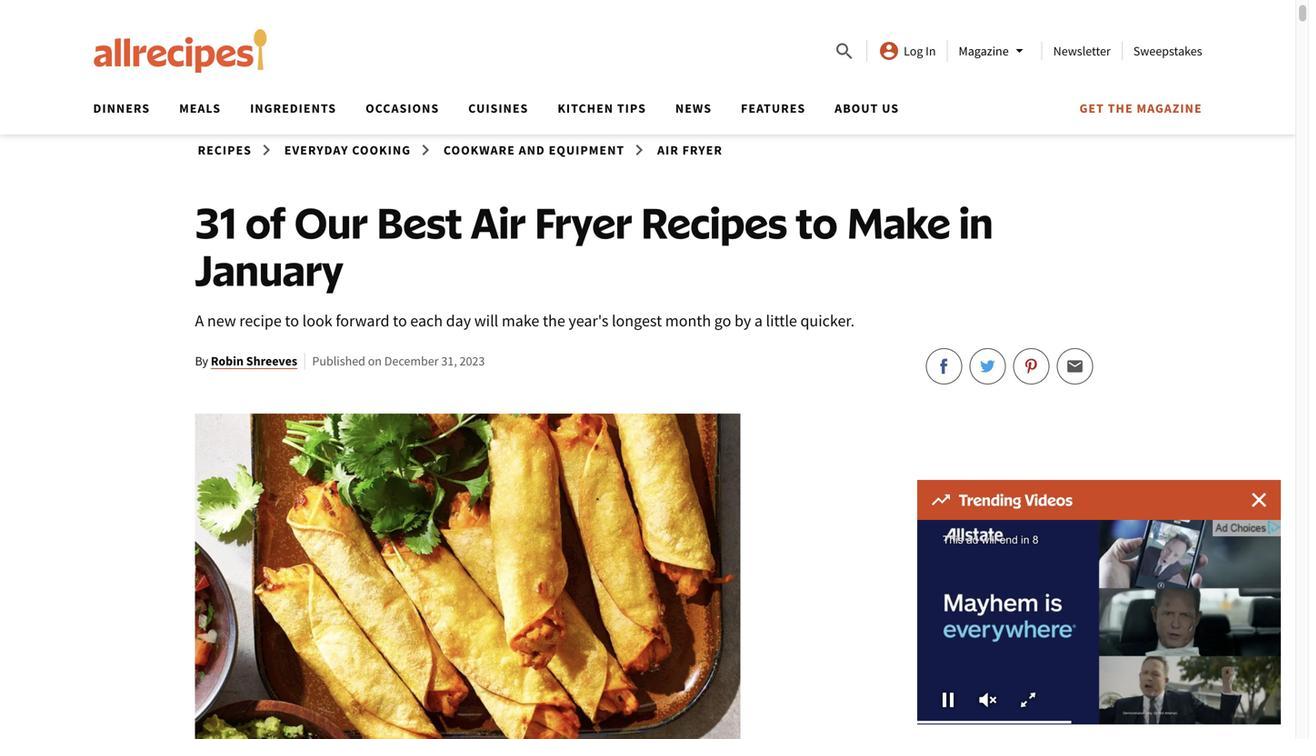 Task type: describe. For each thing, give the bounding box(es) containing it.
navigation inside banner
[[79, 95, 1203, 135]]

us
[[882, 100, 900, 116]]

magazine
[[959, 43, 1009, 59]]

quicker.
[[801, 311, 855, 331]]

occasions
[[366, 100, 439, 116]]

an overhead view looking down on a platter of air fryer chicken taquitos image
[[195, 414, 741, 740]]

trending
[[960, 490, 1022, 510]]

published on december 31, 2023
[[312, 353, 485, 369]]

air fryer
[[658, 142, 723, 158]]

about
[[835, 100, 879, 116]]

31 of our best air fryer recipes to make in january
[[195, 196, 994, 296]]

recipes inside 31 of our best air fryer recipes to make in january
[[641, 196, 788, 249]]

sweepstakes link
[[1134, 43, 1203, 59]]

make
[[502, 311, 540, 331]]

caret_down image
[[1009, 40, 1031, 62]]

unmute button group
[[969, 687, 1009, 714]]

fryer inside 31 of our best air fryer recipes to make in january
[[535, 196, 633, 249]]

chevron_right image for recipes
[[256, 139, 277, 161]]

recipes inside recipes link
[[198, 142, 252, 158]]

home image
[[93, 29, 268, 73]]

recipes link
[[195, 138, 255, 162]]

forward
[[336, 311, 390, 331]]

published
[[312, 353, 366, 369]]

air inside 31 of our best air fryer recipes to make in january
[[471, 196, 526, 249]]

in
[[960, 196, 994, 249]]

news
[[676, 100, 712, 116]]

news link
[[676, 100, 712, 116]]

0 horizontal spatial to
[[285, 311, 299, 331]]

get the magazine link
[[1080, 100, 1203, 116]]

year's
[[569, 311, 609, 331]]

features
[[741, 100, 806, 116]]

close image
[[1253, 493, 1267, 508]]

about us link
[[835, 100, 900, 116]]

cuisines link
[[469, 100, 529, 116]]

0 vertical spatial air
[[658, 142, 679, 158]]

dinners
[[93, 100, 150, 116]]

cooking
[[352, 142, 411, 158]]

the
[[543, 311, 566, 331]]

meals link
[[179, 100, 221, 116]]

by
[[195, 353, 208, 369]]

each
[[411, 311, 443, 331]]

sweepstakes
[[1134, 43, 1203, 59]]

little
[[766, 311, 798, 331]]

meals
[[179, 100, 221, 116]]

log in
[[904, 43, 936, 59]]

cookware and equipment
[[444, 142, 625, 158]]

features link
[[741, 100, 806, 116]]

air fryer link
[[655, 138, 726, 162]]

shreeves
[[246, 353, 298, 369]]

everyday
[[284, 142, 349, 158]]

new
[[207, 311, 236, 331]]

month
[[666, 311, 711, 331]]

magazine button
[[959, 40, 1031, 62]]



Task type: vqa. For each thing, say whether or not it's contained in the screenshot.
Marquette
no



Task type: locate. For each thing, give the bounding box(es) containing it.
1 vertical spatial recipes
[[641, 196, 788, 249]]

fryer inside air fryer link
[[683, 142, 723, 158]]

recipes down air fryer link
[[641, 196, 788, 249]]

2 horizontal spatial to
[[796, 196, 838, 249]]

cookware and equipment link
[[441, 138, 628, 162]]

will
[[475, 311, 499, 331]]

account image
[[879, 40, 901, 62]]

kitchen tips link
[[558, 100, 647, 116]]

make
[[847, 196, 951, 249]]

0 horizontal spatial fryer
[[535, 196, 633, 249]]

banner containing log in
[[0, 0, 1296, 135]]

robin
[[211, 353, 244, 369]]

air down cookware
[[471, 196, 526, 249]]

recipes
[[198, 142, 252, 158], [641, 196, 788, 249]]

ingredients
[[250, 100, 337, 116]]

occasions link
[[366, 100, 439, 116]]

1 vertical spatial air
[[471, 196, 526, 249]]

2023
[[460, 353, 485, 369]]

to left make
[[796, 196, 838, 249]]

january
[[195, 244, 344, 296]]

1 horizontal spatial air
[[658, 142, 679, 158]]

longest
[[612, 311, 662, 331]]

navigation containing dinners
[[79, 95, 1203, 135]]

1 horizontal spatial fryer
[[683, 142, 723, 158]]

1 horizontal spatial recipes
[[641, 196, 788, 249]]

cuisines
[[469, 100, 529, 116]]

to left look
[[285, 311, 299, 331]]

best
[[377, 196, 462, 249]]

0 horizontal spatial recipes
[[198, 142, 252, 158]]

the
[[1108, 100, 1134, 116]]

video player application
[[918, 520, 1282, 725]]

1 chevron_right image from the left
[[256, 139, 277, 161]]

0 vertical spatial fryer
[[683, 142, 723, 158]]

fryer down equipment
[[535, 196, 633, 249]]

newsletter button
[[1054, 43, 1111, 59]]

by robin shreeves
[[195, 353, 298, 369]]

chevron_right image for everyday cooking
[[415, 139, 437, 161]]

a new recipe to look forward to each day will make the year's longest month go by a little quicker.
[[195, 311, 855, 331]]

trending videos
[[960, 490, 1073, 510]]

air right chevron_right image
[[658, 142, 679, 158]]

get
[[1080, 100, 1105, 116]]

log in link
[[879, 40, 936, 62]]

go
[[715, 311, 732, 331]]

search image
[[834, 41, 856, 62]]

recipes down meals
[[198, 142, 252, 158]]

1 vertical spatial fryer
[[535, 196, 633, 249]]

31,
[[441, 353, 457, 369]]

navigation
[[79, 95, 1203, 135]]

cookware
[[444, 142, 516, 158]]

log
[[904, 43, 924, 59]]

2 chevron_right image from the left
[[415, 139, 437, 161]]

equipment
[[549, 142, 625, 158]]

everyday cooking
[[284, 142, 411, 158]]

1 horizontal spatial chevron_right image
[[415, 139, 437, 161]]

december
[[385, 353, 439, 369]]

chevron_right image
[[629, 139, 651, 161]]

newsletter
[[1054, 43, 1111, 59]]

to inside 31 of our best air fryer recipes to make in january
[[796, 196, 838, 249]]

our
[[295, 196, 368, 249]]

magazine
[[1137, 100, 1203, 116]]

kitchen
[[558, 100, 614, 116]]

of
[[246, 196, 286, 249]]

31
[[195, 196, 237, 249]]

and
[[519, 142, 546, 158]]

a
[[195, 311, 204, 331]]

0 horizontal spatial air
[[471, 196, 526, 249]]

to left each
[[393, 311, 407, 331]]

tips
[[618, 100, 647, 116]]

robin shreeves link
[[211, 353, 298, 369]]

kitchen tips
[[558, 100, 647, 116]]

on
[[368, 353, 382, 369]]

videos
[[1025, 490, 1073, 510]]

get the magazine
[[1080, 100, 1203, 116]]

air
[[658, 142, 679, 158], [471, 196, 526, 249]]

chevron_right image right cooking
[[415, 139, 437, 161]]

trending image
[[932, 495, 951, 506]]

day
[[446, 311, 471, 331]]

everyday cooking link
[[282, 138, 414, 162]]

chevron_right image right recipes link on the left of page
[[256, 139, 277, 161]]

about us
[[835, 100, 900, 116]]

by
[[735, 311, 752, 331]]

in
[[926, 43, 936, 59]]

recipe
[[239, 311, 282, 331]]

0 horizontal spatial chevron_right image
[[256, 139, 277, 161]]

to
[[796, 196, 838, 249], [285, 311, 299, 331], [393, 311, 407, 331]]

fryer down the news
[[683, 142, 723, 158]]

chevron_right image
[[256, 139, 277, 161], [415, 139, 437, 161]]

look
[[303, 311, 333, 331]]

1 horizontal spatial to
[[393, 311, 407, 331]]

banner
[[0, 0, 1296, 135]]

ingredients link
[[250, 100, 337, 116]]

dinners link
[[93, 100, 150, 116]]

a
[[755, 311, 763, 331]]

fryer
[[683, 142, 723, 158], [535, 196, 633, 249]]

0 vertical spatial recipes
[[198, 142, 252, 158]]



